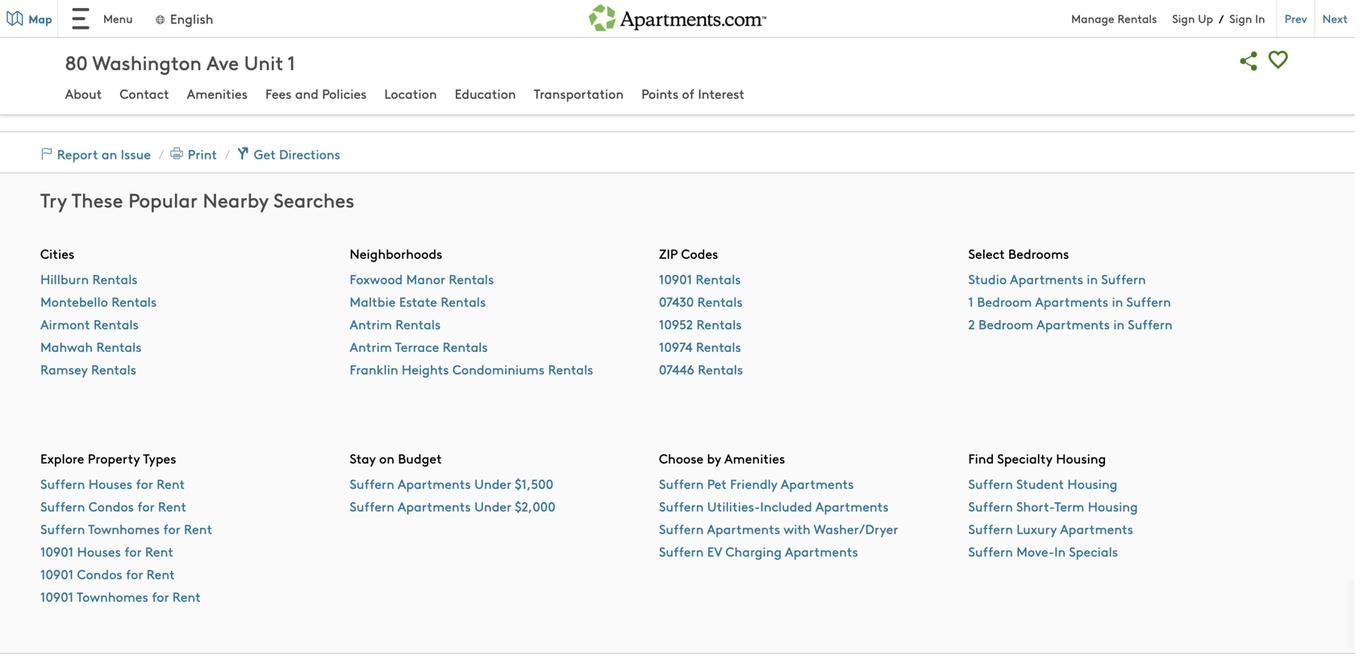 Task type: describe. For each thing, give the bounding box(es) containing it.
10901 houses for rent link
[[40, 543, 173, 561]]

2 antrim from the top
[[350, 338, 392, 356]]

0 vertical spatial condos
[[89, 497, 134, 515]]

zip codes 10901 rentals 07430 rentals 10952 rentals 10974 rentals 07446 rentals
[[659, 244, 743, 378]]

heights
[[402, 360, 449, 378]]

points
[[641, 84, 679, 102]]

manor
[[406, 270, 445, 288]]

about
[[65, 84, 102, 102]]

get directions
[[254, 145, 344, 163]]

report an issue
[[57, 145, 154, 163]]

ramsey
[[40, 360, 88, 378]]

airmont
[[40, 315, 90, 333]]

interest
[[698, 84, 745, 102]]

ev
[[707, 543, 722, 561]]

of
[[682, 84, 695, 102]]

cities
[[40, 244, 74, 263]]

2
[[968, 315, 975, 333]]

searches
[[273, 186, 354, 213]]

specialty
[[997, 449, 1053, 467]]

find
[[968, 449, 994, 467]]

select bedrooms studio apartments in suffern 1 bedroom apartments in suffern 2 bedroom apartments in suffern
[[968, 244, 1173, 333]]

suffern student housing link
[[968, 475, 1118, 493]]

2 sign from the left
[[1230, 10, 1252, 26]]

move-
[[1017, 543, 1054, 561]]

0 vertical spatial in
[[1087, 270, 1098, 288]]

/
[[1219, 11, 1224, 26]]

10901 rentals link
[[659, 270, 741, 288]]

suffern move-in specials link
[[968, 543, 1118, 561]]

washer/dryer
[[814, 520, 898, 538]]

term
[[1055, 497, 1084, 515]]

franklin
[[350, 360, 398, 378]]

rentals right 'manor' in the left of the page
[[449, 270, 494, 288]]

rentals inside manage rentals sign up / sign in
[[1118, 10, 1157, 26]]

estate
[[399, 292, 437, 311]]

stay
[[350, 449, 376, 467]]

send message
[[1043, 18, 1129, 36]]

foxwood manor rentals link
[[350, 270, 494, 288]]

hillburn rentals link
[[40, 270, 138, 288]]

up
[[1198, 10, 1213, 26]]

included
[[760, 497, 812, 515]]

menu button
[[58, 0, 146, 37]]

property
[[88, 449, 140, 467]]

apartments inside find specialty housing suffern student housing suffern short-term housing suffern luxury apartments suffern move-in specials
[[1060, 520, 1133, 538]]

try these popular nearby searches
[[40, 186, 354, 213]]

07446
[[659, 360, 694, 378]]

prev
[[1285, 10, 1307, 26]]

apartments up included at the right of the page
[[781, 475, 854, 493]]

80
[[65, 49, 88, 75]]

in inside manage rentals sign up / sign in
[[1255, 10, 1265, 26]]

popular
[[128, 186, 198, 213]]

10974
[[659, 338, 693, 356]]

menu
[[103, 10, 133, 26]]

fees
[[265, 84, 292, 102]]

student
[[1016, 475, 1064, 493]]

report
[[57, 145, 98, 163]]

suffern apartments under $2,000 link
[[350, 497, 556, 515]]

explore property types suffern houses for rent suffern condos for rent suffern townhomes for rent 10901 houses for rent 10901 condos for rent 10901 townhomes for rent
[[40, 449, 212, 606]]

montebello
[[40, 292, 108, 311]]

2 under from the top
[[474, 497, 511, 515]]

amenities inside choose by amenities suffern pet friendly apartments suffern utilities-included apartments suffern apartments with washer/dryer suffern ev charging apartments
[[724, 449, 785, 467]]

an
[[102, 145, 117, 163]]

apartments down utilities-
[[707, 520, 780, 538]]

rentals up 07430 rentals link
[[696, 270, 741, 288]]

1 antrim from the top
[[350, 315, 392, 333]]

80 washington ave unit 1
[[65, 49, 295, 75]]

apartments up the "suffern apartments under $2,000" link
[[398, 475, 471, 493]]

in inside find specialty housing suffern student housing suffern short-term housing suffern luxury apartments suffern move-in specials
[[1054, 543, 1066, 561]]

mahwah rentals link
[[40, 338, 142, 356]]

suffern ev charging apartments link
[[659, 543, 858, 561]]

english
[[170, 9, 213, 27]]

1 bedroom apartments in suffern link
[[968, 292, 1171, 311]]

types
[[143, 449, 176, 467]]

transportation button
[[534, 84, 624, 106]]

10901 up 10901 condos for rent link
[[40, 543, 74, 561]]

map link
[[0, 0, 58, 37]]

rentals up the 10952 rentals "link"
[[697, 292, 743, 311]]

for down suffern townhomes for rent 'link'
[[124, 543, 142, 561]]

points of interest
[[641, 84, 745, 102]]

suffern apartments under $1,500 link
[[350, 475, 553, 493]]

unit
[[244, 49, 283, 75]]

apartments.com logo image
[[589, 0, 766, 31]]

and
[[295, 84, 319, 102]]

2 vertical spatial housing
[[1088, 497, 1138, 515]]

1 vertical spatial bedroom
[[979, 315, 1033, 333]]

try
[[40, 186, 67, 213]]

pet
[[707, 475, 727, 493]]

rentals down 'manor' in the left of the page
[[441, 292, 486, 311]]

07430 rentals link
[[659, 292, 743, 311]]

maltbie
[[350, 292, 396, 311]]

fees and policies button
[[265, 84, 367, 106]]

suffern pet friendly apartments link
[[659, 475, 854, 493]]

charging
[[726, 543, 782, 561]]

2 vertical spatial in
[[1113, 315, 1125, 333]]

apartments down 1 bedroom apartments in suffern link
[[1037, 315, 1110, 333]]

utilities-
[[707, 497, 760, 515]]

next
[[1323, 10, 1348, 26]]

rentals up franklin heights condominiums rentals link
[[443, 338, 488, 356]]

explore
[[40, 449, 84, 467]]



Task type: vqa. For each thing, say whether or not it's contained in the screenshot.


Task type: locate. For each thing, give the bounding box(es) containing it.
$2,000
[[515, 497, 556, 515]]

under left $1,500
[[474, 475, 511, 493]]

contact
[[120, 84, 169, 102]]

1 horizontal spatial 1
[[968, 292, 974, 311]]

hillburn
[[40, 270, 89, 288]]

10974 rentals link
[[659, 338, 741, 356]]

0 horizontal spatial in
[[1054, 543, 1066, 561]]

apartments down with
[[785, 543, 858, 561]]

10952 rentals link
[[659, 315, 742, 333]]

1 horizontal spatial sign
[[1230, 10, 1252, 26]]

about button
[[65, 84, 102, 106]]

ramsey rentals link
[[40, 360, 136, 378]]

1 horizontal spatial in
[[1255, 10, 1265, 26]]

10901 down 10901 houses for rent link
[[40, 565, 74, 583]]

manage
[[1071, 10, 1115, 26]]

townhomes down suffern condos for rent link
[[88, 520, 160, 538]]

policies
[[322, 84, 367, 102]]

apartments up washer/dryer
[[815, 497, 889, 515]]

short-
[[1016, 497, 1055, 515]]

prev link
[[1277, 0, 1315, 37]]

1 vertical spatial in
[[1054, 543, 1066, 561]]

franklin heights condominiums rentals link
[[350, 360, 593, 378]]

1 vertical spatial in
[[1112, 292, 1123, 311]]

bedroom down studio
[[977, 292, 1032, 311]]

these
[[72, 186, 123, 213]]

in left prev link
[[1255, 10, 1265, 26]]

nearby
[[203, 186, 269, 213]]

neighborhoods foxwood manor rentals maltbie estate rentals antrim rentals antrim terrace rentals franklin heights condominiums rentals
[[350, 244, 593, 378]]

for down types
[[136, 475, 153, 493]]

in
[[1255, 10, 1265, 26], [1054, 543, 1066, 561]]

choose by amenities suffern pet friendly apartments suffern utilities-included apartments suffern apartments with washer/dryer suffern ev charging apartments
[[659, 449, 898, 561]]

select
[[968, 244, 1005, 263]]

0 horizontal spatial 1
[[288, 49, 295, 75]]

07430
[[659, 292, 694, 311]]

issue
[[121, 145, 151, 163]]

rentals up 07446 rentals link at the bottom of page
[[696, 338, 741, 356]]

message
[[1077, 18, 1129, 36]]

rentals right manage
[[1118, 10, 1157, 26]]

report an issue link
[[37, 144, 154, 163]]

in up 1 bedroom apartments in suffern link
[[1087, 270, 1098, 288]]

1 right unit
[[288, 49, 295, 75]]

0 vertical spatial amenities
[[187, 84, 248, 102]]

education button
[[455, 84, 516, 106]]

suffern townhomes for rent link
[[40, 520, 212, 538]]

townhomes
[[88, 520, 160, 538], [77, 588, 148, 606]]

for up 10901 townhomes for rent link
[[126, 565, 143, 583]]

sign left up
[[1172, 10, 1195, 26]]

rentals up airmont rentals link
[[112, 292, 157, 311]]

07446 rentals link
[[659, 360, 743, 378]]

housing up term
[[1068, 475, 1118, 493]]

rentals
[[1118, 10, 1157, 26], [92, 270, 138, 288], [449, 270, 494, 288], [696, 270, 741, 288], [112, 292, 157, 311], [441, 292, 486, 311], [697, 292, 743, 311], [93, 315, 139, 333], [395, 315, 441, 333], [697, 315, 742, 333], [96, 338, 142, 356], [443, 338, 488, 356], [696, 338, 741, 356], [91, 360, 136, 378], [548, 360, 593, 378], [698, 360, 743, 378]]

terrace
[[395, 338, 439, 356]]

rentals down 10974 rentals link
[[698, 360, 743, 378]]

rentals down estate
[[395, 315, 441, 333]]

choose
[[659, 449, 704, 467]]

location button
[[384, 84, 437, 106]]

send message button
[[905, 11, 1268, 44]]

apartments up specials
[[1060, 520, 1133, 538]]

ave
[[207, 49, 239, 75]]

apartments
[[1010, 270, 1083, 288], [1035, 292, 1108, 311], [1037, 315, 1110, 333], [398, 475, 471, 493], [781, 475, 854, 493], [398, 497, 471, 515], [815, 497, 889, 515], [707, 520, 780, 538], [1060, 520, 1133, 538], [785, 543, 858, 561]]

on
[[379, 449, 395, 467]]

suffern utilities-included apartments link
[[659, 497, 889, 515]]

1 inside select bedrooms studio apartments in suffern 1 bedroom apartments in suffern 2 bedroom apartments in suffern
[[968, 292, 974, 311]]

10952
[[659, 315, 693, 333]]

maltbie estate rentals link
[[350, 292, 486, 311]]

apartments down 'bedrooms'
[[1010, 270, 1083, 288]]

in down 1 bedroom apartments in suffern link
[[1113, 315, 1125, 333]]

0 horizontal spatial amenities
[[187, 84, 248, 102]]

10901
[[659, 270, 692, 288], [40, 543, 74, 561], [40, 565, 74, 583], [40, 588, 74, 606]]

1 vertical spatial antrim
[[350, 338, 392, 356]]

rentals down airmont rentals link
[[96, 338, 142, 356]]

cities hillburn rentals montebello rentals airmont rentals mahwah rentals ramsey rentals
[[40, 244, 157, 378]]

rentals up montebello rentals link
[[92, 270, 138, 288]]

directions
[[279, 145, 340, 163]]

10901 down 10901 condos for rent link
[[40, 588, 74, 606]]

1 vertical spatial condos
[[77, 565, 122, 583]]

$1,500
[[515, 475, 553, 493]]

rent
[[157, 475, 185, 493], [158, 497, 186, 515], [184, 520, 212, 538], [145, 543, 173, 561], [147, 565, 175, 583], [172, 588, 201, 606]]

under left $2,000
[[474, 497, 511, 515]]

in up 2 bedroom apartments in suffern link
[[1112, 292, 1123, 311]]

by
[[707, 449, 721, 467]]

condominiums
[[453, 360, 545, 378]]

houses up 10901 condos for rent link
[[77, 543, 121, 561]]

bedrooms
[[1008, 244, 1069, 263]]

1 sign from the left
[[1172, 10, 1195, 26]]

send
[[1043, 18, 1073, 36]]

10901 inside zip codes 10901 rentals 07430 rentals 10952 rentals 10974 rentals 07446 rentals
[[659, 270, 692, 288]]

share listing image
[[1235, 46, 1264, 76]]

sign
[[1172, 10, 1195, 26], [1230, 10, 1252, 26]]

housing up suffern student housing link
[[1056, 449, 1106, 467]]

under
[[474, 475, 511, 493], [474, 497, 511, 515]]

mahwah
[[40, 338, 93, 356]]

townhomes down 10901 condos for rent link
[[77, 588, 148, 606]]

1 horizontal spatial amenities
[[724, 449, 785, 467]]

education
[[455, 84, 516, 102]]

0 vertical spatial housing
[[1056, 449, 1106, 467]]

0 horizontal spatial sign
[[1172, 10, 1195, 26]]

amenities up friendly
[[724, 449, 785, 467]]

antrim up the franklin
[[350, 338, 392, 356]]

suffern houses for rent link
[[40, 475, 185, 493]]

condos down suffern houses for rent link
[[89, 497, 134, 515]]

in down suffern luxury apartments link
[[1054, 543, 1066, 561]]

foxwood
[[350, 270, 403, 288]]

0 vertical spatial in
[[1255, 10, 1265, 26]]

housing right term
[[1088, 497, 1138, 515]]

condos down 10901 houses for rent link
[[77, 565, 122, 583]]

english link
[[154, 9, 213, 27]]

apartments down suffern apartments under $1,500 link on the bottom left
[[398, 497, 471, 515]]

suffern short-term housing link
[[968, 497, 1138, 515]]

0 vertical spatial townhomes
[[88, 520, 160, 538]]

0 vertical spatial houses
[[89, 475, 132, 493]]

houses up suffern condos for rent link
[[89, 475, 132, 493]]

10901 townhomes for rent link
[[40, 588, 201, 606]]

0 vertical spatial under
[[474, 475, 511, 493]]

bedroom right 2
[[979, 315, 1033, 333]]

friendly
[[730, 475, 777, 493]]

1 vertical spatial amenities
[[724, 449, 785, 467]]

1 vertical spatial housing
[[1068, 475, 1118, 493]]

0 vertical spatial antrim
[[350, 315, 392, 333]]

rentals down 07430 rentals link
[[697, 315, 742, 333]]

transportation
[[534, 84, 624, 102]]

antrim down 'maltbie'
[[350, 315, 392, 333]]

rentals down montebello rentals link
[[93, 315, 139, 333]]

suffern condos for rent link
[[40, 497, 186, 515]]

neighborhoods
[[350, 244, 442, 263]]

housing
[[1056, 449, 1106, 467], [1068, 475, 1118, 493], [1088, 497, 1138, 515]]

1 under from the top
[[474, 475, 511, 493]]

in
[[1087, 270, 1098, 288], [1112, 292, 1123, 311], [1113, 315, 1125, 333]]

contact button
[[120, 84, 169, 106]]

for up suffern townhomes for rent 'link'
[[137, 497, 155, 515]]

amenities down ave
[[187, 84, 248, 102]]

apartments up 2 bedroom apartments in suffern link
[[1035, 292, 1108, 311]]

rentals down mahwah rentals link
[[91, 360, 136, 378]]

rentals right condominiums
[[548, 360, 593, 378]]

suffern apartments with washer/dryer link
[[659, 520, 898, 538]]

luxury
[[1017, 520, 1057, 538]]

for down 10901 condos for rent link
[[152, 588, 169, 606]]

codes
[[681, 244, 718, 263]]

1 vertical spatial 1
[[968, 292, 974, 311]]

2 bedroom apartments in suffern link
[[968, 315, 1173, 333]]

1 vertical spatial houses
[[77, 543, 121, 561]]

0 vertical spatial 1
[[288, 49, 295, 75]]

location
[[384, 84, 437, 102]]

find specialty housing suffern student housing suffern short-term housing suffern luxury apartments suffern move-in specials
[[968, 449, 1138, 561]]

manage rentals sign up / sign in
[[1071, 10, 1265, 26]]

0 vertical spatial bedroom
[[977, 292, 1032, 311]]

1 up 2
[[968, 292, 974, 311]]

sign right /
[[1230, 10, 1252, 26]]

1 vertical spatial under
[[474, 497, 511, 515]]

for down suffern condos for rent link
[[163, 520, 180, 538]]

1 vertical spatial townhomes
[[77, 588, 148, 606]]

10901 condos for rent link
[[40, 565, 175, 583]]

amenities button
[[187, 84, 248, 106]]

10901 up 07430
[[659, 270, 692, 288]]



